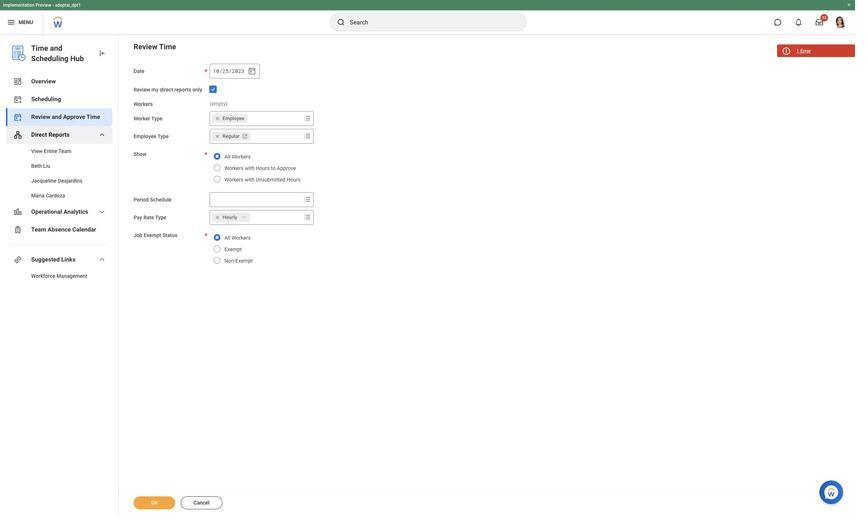 Task type: locate. For each thing, give the bounding box(es) containing it.
team right entire
[[58, 148, 71, 154]]

reports
[[49, 131, 70, 138]]

search image
[[336, 18, 345, 27]]

0 vertical spatial employee
[[223, 116, 244, 121]]

scheduling inside time and scheduling hub
[[31, 54, 68, 63]]

0 vertical spatial scheduling
[[31, 54, 68, 63]]

x small image
[[214, 115, 221, 122], [214, 133, 221, 140]]

with up "workers with unsubmitted hours"
[[245, 165, 254, 171]]

beth liu link
[[6, 159, 112, 174]]

0 vertical spatial approve
[[63, 114, 85, 121]]

adeptai_dpt1
[[55, 3, 81, 8]]

job exempt status
[[134, 232, 177, 238]]

0 vertical spatial all workers
[[224, 154, 251, 160]]

prompts image
[[303, 114, 312, 123], [303, 132, 312, 140], [303, 195, 312, 204], [303, 213, 312, 222]]

all workers down hourly, press delete to clear value. option
[[224, 235, 251, 241]]

management
[[57, 274, 87, 279]]

workers up 'worker'
[[134, 101, 153, 107]]

employee
[[223, 116, 244, 121], [134, 133, 156, 139]]

workers with hours to approve
[[224, 165, 296, 171]]

all workers for exempt
[[224, 235, 251, 241]]

type
[[151, 116, 162, 122], [157, 133, 169, 139], [155, 215, 166, 221]]

direct reports button
[[6, 126, 112, 144]]

1 vertical spatial and
[[52, 114, 62, 121]]

operational analytics
[[31, 209, 88, 216]]

calendar image
[[247, 67, 256, 76]]

and
[[50, 44, 62, 53], [52, 114, 62, 121]]

direct
[[160, 87, 173, 93]]

workers
[[134, 101, 153, 107], [232, 154, 251, 160], [224, 165, 243, 171], [224, 177, 243, 183], [232, 235, 251, 241]]

team down 'operational'
[[31, 226, 46, 233]]

1 x small image from the top
[[214, 115, 221, 122]]

cancel button
[[181, 497, 222, 510]]

scheduling up overview
[[31, 54, 68, 63]]

0 horizontal spatial /
[[219, 67, 222, 74]]

0 horizontal spatial team
[[31, 226, 46, 233]]

2 scheduling from the top
[[31, 96, 61, 103]]

chevron down small image
[[98, 208, 107, 217], [98, 256, 107, 265]]

1 horizontal spatial approve
[[277, 165, 296, 171]]

review for review and approve time
[[31, 114, 50, 121]]

workforce
[[31, 274, 55, 279]]

1 chevron down small image from the top
[[98, 208, 107, 217]]

cancel
[[194, 501, 209, 507]]

0 vertical spatial x small image
[[214, 115, 221, 122]]

hourly element
[[223, 214, 237, 221]]

maria cardoza
[[31, 193, 65, 199]]

2 x small image from the top
[[214, 133, 221, 140]]

3 prompts image from the top
[[303, 195, 312, 204]]

team
[[58, 148, 71, 154], [31, 226, 46, 233]]

type right 'worker'
[[151, 116, 162, 122]]

time and scheduling hub
[[31, 44, 84, 63]]

all down regular, press delete to clear value, ctrl + enter opens in new window. option
[[224, 154, 230, 160]]

0 horizontal spatial employee
[[134, 133, 156, 139]]

x small image left regular element
[[214, 133, 221, 140]]

/ right 25 on the top of page
[[229, 67, 232, 74]]

entire
[[44, 148, 57, 154]]

1 / from the left
[[219, 67, 222, 74]]

show
[[134, 151, 146, 157]]

1 vertical spatial chevron down small image
[[98, 256, 107, 265]]

prompts image for employee type
[[303, 132, 312, 140]]

/
[[219, 67, 222, 74], [229, 67, 232, 74]]

employee up regular
[[223, 116, 244, 121]]

jacqueline desjardins link
[[6, 174, 112, 189]]

workers up "workers with unsubmitted hours"
[[224, 165, 243, 171]]

analytics
[[64, 209, 88, 216]]

1 vertical spatial x small image
[[214, 133, 221, 140]]

suggested
[[31, 256, 60, 263]]

x small image for employee type
[[214, 133, 221, 140]]

0 vertical spatial team
[[58, 148, 71, 154]]

1 scheduling from the top
[[31, 54, 68, 63]]

all for exempt
[[224, 235, 230, 241]]

x small image for worker type
[[214, 115, 221, 122]]

close environment banner image
[[847, 3, 851, 7]]

1 vertical spatial all
[[224, 235, 230, 241]]

and inside time and scheduling hub
[[50, 44, 62, 53]]

2 all from the top
[[224, 235, 230, 241]]

operational
[[31, 209, 62, 216]]

and up overview link
[[50, 44, 62, 53]]

with for unsubmitted
[[245, 177, 254, 183]]

1 horizontal spatial team
[[58, 148, 71, 154]]

0 vertical spatial hours
[[256, 165, 270, 171]]

workers for workers
[[134, 101, 153, 107]]

hours
[[256, 165, 270, 171], [287, 177, 301, 183]]

chevron down small image right analytics
[[98, 208, 107, 217]]

worker type
[[134, 116, 162, 122]]

workers down workers with hours to approve
[[224, 177, 243, 183]]

time
[[159, 42, 176, 51], [31, 44, 48, 53], [86, 114, 100, 121]]

2 horizontal spatial time
[[159, 42, 176, 51]]

employee down 'worker'
[[134, 133, 156, 139]]

hours right unsubmitted on the left top
[[287, 177, 301, 183]]

1 horizontal spatial employee
[[223, 116, 244, 121]]

with down workers with hours to approve
[[245, 177, 254, 183]]

2 vertical spatial type
[[155, 215, 166, 221]]

hours left to
[[256, 165, 270, 171]]

1 vertical spatial employee
[[134, 133, 156, 139]]

/ right 10
[[219, 67, 222, 74]]

1 vertical spatial with
[[245, 177, 254, 183]]

(empty)
[[210, 101, 228, 107]]

all workers
[[224, 154, 251, 160], [224, 235, 251, 241]]

0 vertical spatial with
[[245, 165, 254, 171]]

0 horizontal spatial approve
[[63, 114, 85, 121]]

maria
[[31, 193, 44, 199]]

review up "date"
[[134, 42, 157, 51]]

1 vertical spatial type
[[157, 133, 169, 139]]

prompts image for worker type
[[303, 114, 312, 123]]

1 vertical spatial team
[[31, 226, 46, 233]]

1 all workers from the top
[[224, 154, 251, 160]]

rate
[[143, 215, 154, 221]]

1 horizontal spatial time
[[86, 114, 100, 121]]

approve
[[63, 114, 85, 121], [277, 165, 296, 171]]

2 chevron down small image from the top
[[98, 256, 107, 265]]

exempt
[[144, 232, 161, 238], [224, 247, 242, 253], [235, 258, 253, 264]]

1 horizontal spatial hours
[[287, 177, 301, 183]]

regular, press delete to clear value, ctrl + enter opens in new window. option
[[212, 132, 250, 141]]

review inside review and approve time link
[[31, 114, 50, 121]]

scheduling
[[31, 54, 68, 63], [31, 96, 61, 103]]

with
[[245, 165, 254, 171], [245, 177, 254, 183]]

employee inside employee, press delete to clear value. option
[[223, 116, 244, 121]]

2 vertical spatial exempt
[[235, 258, 253, 264]]

2 prompts image from the top
[[303, 132, 312, 140]]

schedule
[[150, 197, 171, 203]]

chevron down small image right links on the left
[[98, 256, 107, 265]]

all for workers with hours to approve
[[224, 154, 230, 160]]

regular
[[223, 133, 240, 139]]

ok
[[151, 501, 158, 507]]

0 vertical spatial review
[[134, 42, 157, 51]]

and down scheduling link
[[52, 114, 62, 121]]

2 vertical spatial review
[[31, 114, 50, 121]]

view entire team
[[31, 148, 71, 154]]

x small image
[[214, 214, 221, 221]]

all
[[224, 154, 230, 160], [224, 235, 230, 241]]

type for worker type
[[151, 116, 162, 122]]

chart image
[[13, 208, 22, 217]]

review up the direct
[[31, 114, 50, 121]]

1 vertical spatial review
[[134, 87, 150, 93]]

chevron down small image for analytics
[[98, 208, 107, 217]]

review left my at the top of page
[[134, 87, 150, 93]]

1 prompts image from the top
[[303, 114, 312, 123]]

2 all workers from the top
[[224, 235, 251, 241]]

time inside time and scheduling hub
[[31, 44, 48, 53]]

0 vertical spatial and
[[50, 44, 62, 53]]

4 prompts image from the top
[[303, 213, 312, 222]]

2 / from the left
[[229, 67, 232, 74]]

0 vertical spatial exempt
[[144, 232, 161, 238]]

0 vertical spatial all
[[224, 154, 230, 160]]

employee element
[[223, 115, 244, 122]]

scheduling down overview
[[31, 96, 61, 103]]

Period Schedule field
[[210, 193, 301, 207]]

review
[[134, 42, 157, 51], [134, 87, 150, 93], [31, 114, 50, 121]]

beth
[[31, 163, 42, 169]]

chevron down small image inside "suggested links" dropdown button
[[98, 256, 107, 265]]

all down hourly element
[[224, 235, 230, 241]]

1 vertical spatial all workers
[[224, 235, 251, 241]]

beth liu
[[31, 163, 50, 169]]

type right rate at the left top of the page
[[155, 215, 166, 221]]

date group
[[210, 64, 260, 79]]

33 button
[[811, 14, 828, 30]]

scheduling inside scheduling link
[[31, 96, 61, 103]]

1 all from the top
[[224, 154, 230, 160]]

0 vertical spatial chevron down small image
[[98, 208, 107, 217]]

direct
[[31, 131, 47, 138]]

workers with unsubmitted hours
[[224, 177, 301, 183]]

view team image
[[13, 131, 22, 140]]

profile logan mcneil image
[[834, 16, 846, 30]]

x small image inside employee, press delete to clear value. option
[[214, 115, 221, 122]]

approve down scheduling link
[[63, 114, 85, 121]]

approve right to
[[277, 165, 296, 171]]

1 with from the top
[[245, 165, 254, 171]]

10
[[213, 67, 219, 74]]

0 vertical spatial type
[[151, 116, 162, 122]]

non-
[[224, 258, 235, 264]]

inbox large image
[[816, 19, 823, 26]]

2023
[[232, 67, 244, 74]]

calendar user solid image
[[13, 113, 22, 122]]

all workers down regular, press delete to clear value, ctrl + enter opens in new window. option
[[224, 154, 251, 160]]

x small image inside regular, press delete to clear value, ctrl + enter opens in new window. option
[[214, 133, 221, 140]]

type down worker type
[[157, 133, 169, 139]]

x small image down (empty)
[[214, 115, 221, 122]]

1 horizontal spatial /
[[229, 67, 232, 74]]

2 with from the top
[[245, 177, 254, 183]]

1 vertical spatial scheduling
[[31, 96, 61, 103]]

0 horizontal spatial time
[[31, 44, 48, 53]]

suggested links
[[31, 256, 76, 263]]



Task type: describe. For each thing, give the bounding box(es) containing it.
review for review time
[[134, 42, 157, 51]]

-
[[52, 3, 54, 8]]

task timeoff image
[[13, 226, 22, 235]]

0 horizontal spatial hours
[[256, 165, 270, 171]]

1
[[796, 48, 799, 54]]

workforce management link
[[6, 269, 112, 284]]

job
[[134, 232, 142, 238]]

with for hours
[[245, 165, 254, 171]]

direct reports element
[[6, 144, 112, 203]]

menu button
[[0, 10, 43, 34]]

link image
[[13, 256, 22, 265]]

1 vertical spatial hours
[[287, 177, 301, 183]]

team absence calendar link
[[6, 221, 112, 239]]

type for employee type
[[157, 133, 169, 139]]

period schedule
[[134, 197, 171, 203]]

check small image
[[208, 85, 217, 94]]

1 error button
[[777, 45, 855, 57]]

cardoza
[[46, 193, 65, 199]]

status
[[162, 232, 177, 238]]

links
[[61, 256, 76, 263]]

employee type
[[134, 133, 169, 139]]

overview link
[[6, 73, 112, 91]]

employee, press delete to clear value. option
[[212, 114, 247, 123]]

prompts image for pay rate type
[[303, 213, 312, 222]]

transformation import image
[[98, 49, 107, 58]]

ext link image
[[241, 133, 249, 140]]

notifications large image
[[795, 19, 802, 26]]

employee for employee type
[[134, 133, 156, 139]]

error
[[800, 48, 811, 54]]

desjardins
[[58, 178, 82, 184]]

suggested links button
[[6, 251, 112, 269]]

33
[[822, 16, 826, 20]]

review and approve time link
[[6, 108, 112, 126]]

implementation
[[3, 3, 34, 8]]

chevron down small image for links
[[98, 256, 107, 265]]

menu banner
[[0, 0, 855, 34]]

review and approve time
[[31, 114, 100, 121]]

25
[[222, 67, 229, 74]]

team inside 'direct reports' element
[[58, 148, 71, 154]]

workforce management
[[31, 274, 87, 279]]

workers down related actions icon at the top of the page
[[232, 235, 251, 241]]

jacqueline
[[31, 178, 57, 184]]

my
[[151, 87, 158, 93]]

non-exempt
[[224, 258, 253, 264]]

dashboard image
[[13, 77, 22, 86]]

exempt for non-
[[235, 258, 253, 264]]

jacqueline desjardins
[[31, 178, 82, 184]]

workers for workers with hours to approve
[[224, 165, 243, 171]]

absence
[[48, 226, 71, 233]]

ok button
[[134, 497, 175, 510]]

exclamation image
[[783, 49, 789, 54]]

1 vertical spatial exempt
[[224, 247, 242, 253]]

1 vertical spatial approve
[[277, 165, 296, 171]]

implementation preview -   adeptai_dpt1
[[3, 3, 81, 8]]

chevron down small image
[[98, 131, 107, 140]]

review time
[[134, 42, 176, 51]]

related actions image
[[241, 215, 246, 220]]

1 error
[[796, 48, 811, 54]]

view
[[31, 148, 43, 154]]

prompts image for period schedule
[[303, 195, 312, 204]]

workers down ext link image
[[232, 154, 251, 160]]

hourly, press delete to clear value. option
[[212, 213, 250, 222]]

view entire team link
[[6, 144, 112, 159]]

and for time
[[50, 44, 62, 53]]

unsubmitted
[[256, 177, 285, 183]]

and for review
[[52, 114, 62, 121]]

direct reports
[[31, 131, 70, 138]]

overview
[[31, 78, 56, 85]]

all workers for workers with hours to approve
[[224, 154, 251, 160]]

review my direct reports only
[[134, 87, 202, 93]]

operational analytics button
[[6, 203, 112, 221]]

preview
[[36, 3, 51, 8]]

calendar user solid image
[[13, 95, 22, 104]]

team absence calendar
[[31, 226, 96, 233]]

exempt for job
[[144, 232, 161, 238]]

to
[[271, 165, 276, 171]]

calendar
[[72, 226, 96, 233]]

menu
[[19, 19, 33, 25]]

navigation pane region
[[0, 34, 119, 517]]

scheduling link
[[6, 91, 112, 108]]

worker
[[134, 116, 150, 122]]

only
[[192, 87, 202, 93]]

hub
[[70, 54, 84, 63]]

maria cardoza link
[[6, 189, 112, 203]]

regular element
[[223, 133, 240, 140]]

Search Workday  search field
[[350, 14, 511, 30]]

hourly
[[223, 215, 237, 220]]

pay rate type
[[134, 215, 166, 221]]

time and scheduling hub element
[[31, 43, 92, 64]]

employee for employee
[[223, 116, 244, 121]]

review for review my direct reports only
[[134, 87, 150, 93]]

workers for workers with unsubmitted hours
[[224, 177, 243, 183]]

10 / 25 / 2023
[[213, 67, 244, 74]]

date
[[134, 68, 144, 74]]

approve inside navigation pane region
[[63, 114, 85, 121]]

reports
[[174, 87, 191, 93]]

liu
[[43, 163, 50, 169]]

period
[[134, 197, 149, 203]]

pay
[[134, 215, 142, 221]]

justify image
[[7, 18, 16, 27]]



Task type: vqa. For each thing, say whether or not it's contained in the screenshot.
Scheduling link
yes



